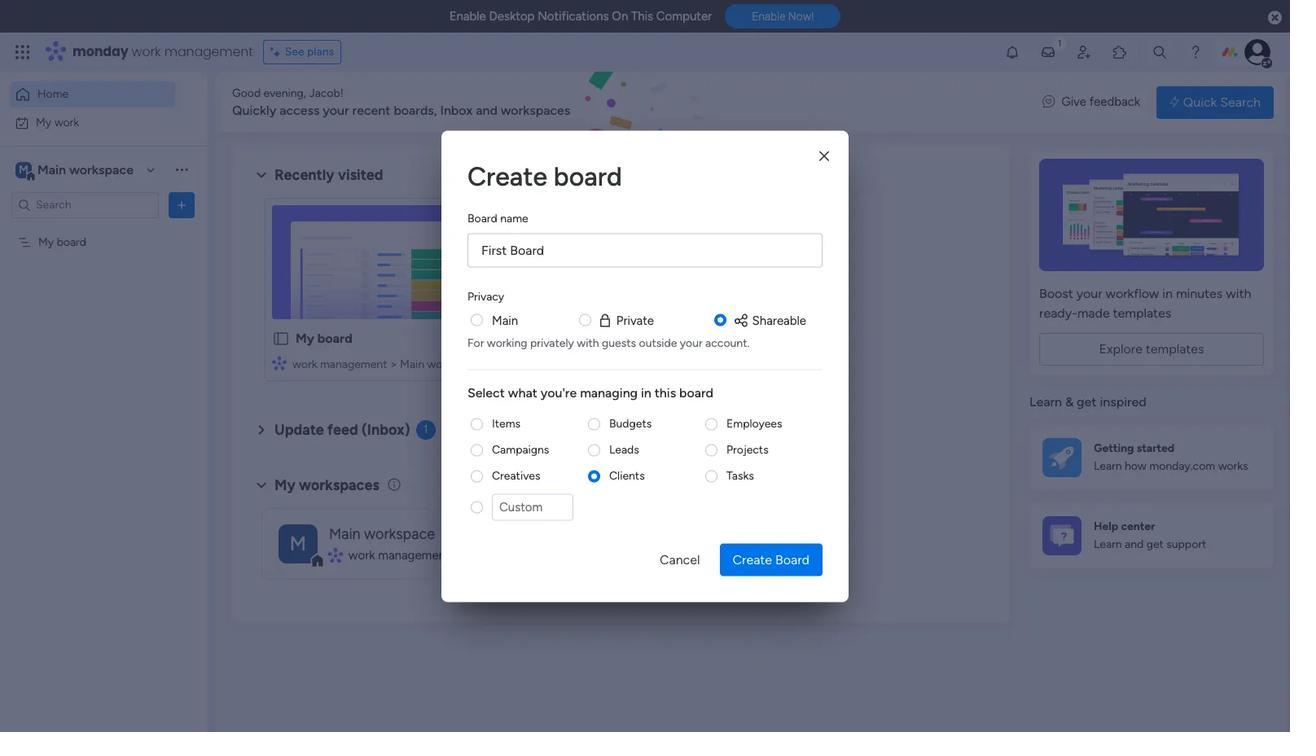 Task type: locate. For each thing, give the bounding box(es) containing it.
get
[[1077, 394, 1097, 410], [1147, 538, 1164, 552]]

0 horizontal spatial m
[[19, 162, 28, 176]]

0 vertical spatial main workspace
[[37, 162, 134, 177]]

1 vertical spatial create
[[733, 551, 772, 567]]

your inside the privacy element
[[680, 336, 703, 350]]

getting started learn how monday.com works
[[1094, 441, 1248, 473]]

workspace up work management
[[364, 525, 435, 543]]

0 horizontal spatial component image
[[272, 356, 287, 370]]

quick search button
[[1157, 86, 1274, 119]]

create board
[[733, 551, 810, 567]]

1 horizontal spatial enable
[[752, 10, 786, 23]]

templates down workflow at the top right of page
[[1113, 305, 1171, 321]]

feed
[[328, 421, 358, 439]]

main workspace
[[37, 162, 134, 177], [329, 525, 435, 543]]

2 vertical spatial learn
[[1094, 538, 1122, 552]]

1 horizontal spatial m
[[290, 531, 306, 555]]

privacy element
[[468, 311, 823, 351]]

0 vertical spatial get
[[1077, 394, 1097, 410]]

inspired
[[1100, 394, 1147, 410]]

explore templates
[[1099, 341, 1204, 357]]

started
[[1137, 441, 1175, 455]]

work right "monday"
[[132, 42, 161, 61]]

board
[[468, 211, 497, 225], [775, 551, 810, 567]]

learn for getting
[[1094, 460, 1122, 473]]

1 horizontal spatial get
[[1147, 538, 1164, 552]]

Search in workspace field
[[34, 195, 136, 214]]

select what you're managing in this board heading
[[468, 383, 823, 403]]

1 horizontal spatial in
[[1163, 286, 1173, 301]]

workspace up search in workspace field on the top left of the page
[[69, 162, 134, 177]]

1 vertical spatial management
[[320, 358, 387, 371]]

campaigns
[[492, 443, 549, 457]]

creatives
[[492, 469, 540, 483]]

my workspaces
[[274, 476, 379, 494]]

recently visited
[[274, 166, 383, 184]]

with
[[1226, 286, 1251, 301], [577, 336, 599, 350]]

learn left &
[[1030, 394, 1062, 410]]

my down the home
[[36, 115, 51, 129]]

on
[[612, 9, 628, 24]]

1 horizontal spatial component image
[[329, 548, 343, 563]]

1 vertical spatial component image
[[329, 548, 343, 563]]

0 vertical spatial in
[[1163, 286, 1173, 301]]

1 vertical spatial your
[[1077, 286, 1102, 301]]

2 horizontal spatial your
[[1077, 286, 1102, 301]]

private
[[616, 313, 654, 327]]

1 horizontal spatial board
[[775, 551, 810, 567]]

1 vertical spatial m
[[290, 531, 306, 555]]

in left minutes
[[1163, 286, 1173, 301]]

help image
[[1188, 44, 1204, 60]]

my down search in workspace field on the top left of the page
[[38, 235, 54, 249]]

1 vertical spatial in
[[641, 385, 651, 400]]

1 horizontal spatial with
[[1226, 286, 1251, 301]]

2 vertical spatial workspace
[[364, 525, 435, 543]]

computer
[[656, 9, 712, 24]]

get right &
[[1077, 394, 1097, 410]]

learn for help
[[1094, 538, 1122, 552]]

monday.com
[[1149, 460, 1215, 473]]

1 vertical spatial templates
[[1146, 341, 1204, 357]]

learn down getting
[[1094, 460, 1122, 473]]

my inside button
[[36, 115, 51, 129]]

account.
[[705, 336, 750, 350]]

templates inside 'button'
[[1146, 341, 1204, 357]]

with right minutes
[[1226, 286, 1251, 301]]

items
[[492, 417, 521, 430]]

select
[[468, 385, 505, 400]]

0 horizontal spatial enable
[[449, 9, 486, 24]]

component image
[[272, 356, 287, 370], [329, 548, 343, 563]]

0 vertical spatial your
[[323, 103, 349, 118]]

shareable button
[[733, 311, 806, 329]]

with inside the privacy element
[[577, 336, 599, 350]]

enable for enable now!
[[752, 10, 786, 23]]

search
[[1220, 94, 1261, 110]]

main workspace up search in workspace field on the top left of the page
[[37, 162, 134, 177]]

and
[[476, 103, 498, 118], [1125, 538, 1144, 552]]

quick
[[1183, 94, 1217, 110]]

0 vertical spatial learn
[[1030, 394, 1062, 410]]

board inside button
[[775, 551, 810, 567]]

templates image image
[[1044, 159, 1259, 271]]

0 horizontal spatial my board
[[38, 235, 86, 249]]

templates right explore
[[1146, 341, 1204, 357]]

1 horizontal spatial main workspace
[[329, 525, 435, 543]]

component image for work management > main workspace
[[272, 356, 287, 370]]

search everything image
[[1152, 44, 1168, 60]]

for working privately with guests outside your account.
[[468, 336, 750, 350]]

component image right workspace icon on the bottom of page
[[329, 548, 343, 563]]

enable now! button
[[725, 4, 841, 29]]

learn down help
[[1094, 538, 1122, 552]]

1 horizontal spatial create
[[733, 551, 772, 567]]

enable
[[449, 9, 486, 24], [752, 10, 786, 23]]

1 vertical spatial workspaces
[[299, 476, 379, 494]]

my
[[36, 115, 51, 129], [38, 235, 54, 249], [296, 331, 314, 346], [274, 476, 296, 494]]

1 vertical spatial with
[[577, 336, 599, 350]]

my board down search in workspace field on the top left of the page
[[38, 235, 86, 249]]

1 vertical spatial my board
[[296, 331, 352, 346]]

0 vertical spatial and
[[476, 103, 498, 118]]

enable inside button
[[752, 10, 786, 23]]

create inside heading
[[468, 160, 547, 191]]

see
[[285, 45, 304, 59]]

option
[[0, 227, 208, 230]]

Custom field
[[492, 494, 573, 520]]

enable left now!
[[752, 10, 786, 23]]

now!
[[788, 10, 814, 23]]

monday
[[72, 42, 128, 61]]

main right workspace image
[[37, 162, 66, 177]]

0 vertical spatial my board
[[38, 235, 86, 249]]

help center learn and get support
[[1094, 519, 1206, 552]]

evening,
[[263, 86, 306, 100]]

projects
[[727, 443, 769, 457]]

in left 'this'
[[641, 385, 651, 400]]

0 vertical spatial with
[[1226, 286, 1251, 301]]

1 vertical spatial get
[[1147, 538, 1164, 552]]

0 horizontal spatial create
[[468, 160, 547, 191]]

select what you're managing in this board option group
[[468, 416, 823, 530]]

my inside list box
[[38, 235, 54, 249]]

in inside boost your workflow in minutes with ready-made templates
[[1163, 286, 1173, 301]]

main
[[37, 162, 66, 177], [492, 313, 518, 327], [400, 358, 424, 371], [329, 525, 361, 543]]

create for create board
[[468, 160, 547, 191]]

0 horizontal spatial your
[[323, 103, 349, 118]]

visited
[[338, 166, 383, 184]]

work
[[132, 42, 161, 61], [54, 115, 79, 129], [292, 358, 317, 371], [348, 548, 375, 563]]

2 vertical spatial your
[[680, 336, 703, 350]]

and inside good evening, jacob! quickly access your recent boards, inbox and workspaces
[[476, 103, 498, 118]]

1 horizontal spatial my board
[[296, 331, 352, 346]]

works
[[1218, 460, 1248, 473]]

cancel
[[660, 551, 700, 567]]

0 horizontal spatial and
[[476, 103, 498, 118]]

your up made
[[1077, 286, 1102, 301]]

1 vertical spatial and
[[1125, 538, 1144, 552]]

with left guests
[[577, 336, 599, 350]]

explore
[[1099, 341, 1143, 357]]

boards,
[[394, 103, 437, 118]]

component image down public board icon
[[272, 356, 287, 370]]

m
[[19, 162, 28, 176], [290, 531, 306, 555]]

0 horizontal spatial in
[[641, 385, 651, 400]]

close recently visited image
[[252, 165, 271, 185]]

learn inside the help center learn and get support
[[1094, 538, 1122, 552]]

workspaces
[[501, 103, 570, 118], [299, 476, 379, 494]]

learn inside the getting started learn how monday.com works
[[1094, 460, 1122, 473]]

1 horizontal spatial and
[[1125, 538, 1144, 552]]

and down center
[[1125, 538, 1144, 552]]

create up name
[[468, 160, 547, 191]]

management for work management > main workspace
[[320, 358, 387, 371]]

enable left the desktop
[[449, 9, 486, 24]]

0 vertical spatial m
[[19, 162, 28, 176]]

0 horizontal spatial main workspace
[[37, 162, 134, 177]]

get down center
[[1147, 538, 1164, 552]]

&
[[1065, 394, 1074, 410]]

work down the home
[[54, 115, 79, 129]]

workspaces down update feed (inbox)
[[299, 476, 379, 494]]

budgets
[[609, 417, 652, 430]]

(inbox)
[[362, 421, 410, 439]]

0 vertical spatial workspaces
[[501, 103, 570, 118]]

update
[[274, 421, 324, 439]]

main up working in the top left of the page
[[492, 313, 518, 327]]

center
[[1121, 519, 1155, 533]]

2 vertical spatial management
[[378, 548, 450, 563]]

learn
[[1030, 394, 1062, 410], [1094, 460, 1122, 473], [1094, 538, 1122, 552]]

workspaces up the "create board" at the top left
[[501, 103, 570, 118]]

getting started element
[[1030, 425, 1274, 490]]

notifications
[[538, 9, 609, 24]]

workspace
[[69, 162, 134, 177], [427, 358, 482, 371], [364, 525, 435, 543]]

board inside heading
[[468, 211, 497, 225]]

1 horizontal spatial workspaces
[[501, 103, 570, 118]]

m inside workspace image
[[19, 162, 28, 176]]

my board right public board icon
[[296, 331, 352, 346]]

create inside button
[[733, 551, 772, 567]]

0 vertical spatial workspace
[[69, 162, 134, 177]]

privacy heading
[[468, 288, 504, 305]]

main right ">"
[[400, 358, 424, 371]]

1 vertical spatial board
[[775, 551, 810, 567]]

in
[[1163, 286, 1173, 301], [641, 385, 651, 400]]

0 horizontal spatial with
[[577, 336, 599, 350]]

select product image
[[15, 44, 31, 60]]

your down jacob!
[[323, 103, 349, 118]]

explore templates button
[[1039, 333, 1264, 366]]

0 vertical spatial templates
[[1113, 305, 1171, 321]]

0 vertical spatial board
[[468, 211, 497, 225]]

your inside good evening, jacob! quickly access your recent boards, inbox and workspaces
[[323, 103, 349, 118]]

employees
[[727, 417, 782, 430]]

your
[[323, 103, 349, 118], [1077, 286, 1102, 301], [680, 336, 703, 350]]

0 vertical spatial component image
[[272, 356, 287, 370]]

managing
[[580, 385, 638, 400]]

support
[[1167, 538, 1206, 552]]

close my workspaces image
[[252, 475, 271, 495]]

1 image
[[1052, 33, 1067, 52]]

privately
[[530, 336, 574, 350]]

1 vertical spatial learn
[[1094, 460, 1122, 473]]

board inside list box
[[57, 235, 86, 249]]

1 horizontal spatial your
[[680, 336, 703, 350]]

m inside workspace icon
[[290, 531, 306, 555]]

workflow
[[1106, 286, 1159, 301]]

0 horizontal spatial get
[[1077, 394, 1097, 410]]

enable desktop notifications on this computer
[[449, 9, 712, 24]]

0 vertical spatial create
[[468, 160, 547, 191]]

and right inbox
[[476, 103, 498, 118]]

main workspace up work management
[[329, 525, 435, 543]]

1 vertical spatial main workspace
[[329, 525, 435, 543]]

component image for work management
[[329, 548, 343, 563]]

0 horizontal spatial board
[[468, 211, 497, 225]]

enable for enable desktop notifications on this computer
[[449, 9, 486, 24]]

give feedback
[[1061, 95, 1140, 109]]

0 vertical spatial management
[[164, 42, 253, 61]]

create right the cancel
[[733, 551, 772, 567]]

your right outside
[[680, 336, 703, 350]]

workspace down "remove from favorites" icon
[[427, 358, 482, 371]]

good evening, jacob! quickly access your recent boards, inbox and workspaces
[[232, 86, 570, 118]]

help center element
[[1030, 503, 1274, 568]]



Task type: vqa. For each thing, say whether or not it's contained in the screenshot.
enable desktop notifications link at right
no



Task type: describe. For each thing, give the bounding box(es) containing it.
good
[[232, 86, 261, 100]]

in inside heading
[[641, 385, 651, 400]]

main inside workspace selection element
[[37, 162, 66, 177]]

leads
[[609, 443, 639, 457]]

give
[[1061, 95, 1086, 109]]

create for create board
[[733, 551, 772, 567]]

private button
[[597, 311, 654, 329]]

outside
[[639, 336, 677, 350]]

workspaces inside good evening, jacob! quickly access your recent boards, inbox and workspaces
[[501, 103, 570, 118]]

inbox image
[[1040, 44, 1056, 60]]

home button
[[10, 81, 175, 108]]

templates inside boost your workflow in minutes with ready-made templates
[[1113, 305, 1171, 321]]

board inside heading
[[554, 160, 622, 191]]

apps image
[[1112, 44, 1128, 60]]

main inside the privacy element
[[492, 313, 518, 327]]

management for work management
[[378, 548, 450, 563]]

main workspace inside workspace selection element
[[37, 162, 134, 177]]

privacy
[[468, 289, 504, 303]]

open update feed (inbox) image
[[252, 420, 271, 440]]

board inside heading
[[679, 385, 713, 400]]

select what you're managing in this board
[[468, 385, 713, 400]]

and inside the help center learn and get support
[[1125, 538, 1144, 552]]

access
[[280, 103, 320, 118]]

with inside boost your workflow in minutes with ready-made templates
[[1226, 286, 1251, 301]]

>
[[390, 358, 397, 371]]

inbox
[[440, 103, 473, 118]]

my work
[[36, 115, 79, 129]]

how
[[1125, 460, 1147, 473]]

invite members image
[[1076, 44, 1092, 60]]

1
[[423, 423, 428, 437]]

enable now!
[[752, 10, 814, 23]]

recent
[[352, 103, 391, 118]]

shareable
[[752, 313, 806, 327]]

getting
[[1094, 441, 1134, 455]]

for
[[468, 336, 484, 350]]

this
[[631, 9, 653, 24]]

1 vertical spatial workspace
[[427, 358, 482, 371]]

made
[[1077, 305, 1110, 321]]

my right close my workspaces image
[[274, 476, 296, 494]]

my board list box
[[0, 225, 208, 476]]

minutes
[[1176, 286, 1223, 301]]

recently
[[274, 166, 334, 184]]

monday work management
[[72, 42, 253, 61]]

desktop
[[489, 9, 535, 24]]

remove from favorites image
[[461, 330, 477, 347]]

m for workspace icon on the bottom of page
[[290, 531, 306, 555]]

name
[[500, 211, 528, 225]]

get inside the help center learn and get support
[[1147, 538, 1164, 552]]

work right workspace icon on the bottom of page
[[348, 548, 375, 563]]

see plans button
[[263, 40, 341, 64]]

Board name field
[[468, 233, 823, 267]]

tasks
[[727, 469, 754, 483]]

dapulse close image
[[1268, 10, 1282, 26]]

create board
[[468, 160, 622, 191]]

see plans
[[285, 45, 334, 59]]

main button
[[492, 311, 518, 329]]

learn & get inspired
[[1030, 394, 1147, 410]]

jacob!
[[309, 86, 344, 100]]

home
[[37, 87, 69, 101]]

public board image
[[272, 330, 290, 348]]

ready-
[[1039, 305, 1077, 321]]

help
[[1094, 519, 1118, 533]]

close image
[[819, 150, 829, 162]]

feedback
[[1089, 95, 1140, 109]]

my right public board icon
[[296, 331, 314, 346]]

what
[[508, 385, 537, 400]]

boost
[[1039, 286, 1073, 301]]

workspace image
[[279, 524, 318, 563]]

plans
[[307, 45, 334, 59]]

quick search
[[1183, 94, 1261, 110]]

clients
[[609, 469, 645, 483]]

m for workspace image
[[19, 162, 28, 176]]

cancel button
[[647, 543, 713, 576]]

working
[[487, 336, 527, 350]]

you're
[[541, 385, 577, 400]]

workspace image
[[15, 161, 32, 179]]

quickly
[[232, 103, 276, 118]]

create board heading
[[468, 156, 823, 195]]

create board button
[[720, 543, 823, 576]]

my board inside list box
[[38, 235, 86, 249]]

your inside boost your workflow in minutes with ready-made templates
[[1077, 286, 1102, 301]]

notifications image
[[1004, 44, 1021, 60]]

board name heading
[[468, 209, 528, 226]]

this
[[655, 385, 676, 400]]

workspace selection element
[[15, 160, 136, 181]]

v2 bolt switch image
[[1170, 93, 1179, 111]]

work management > main workspace
[[292, 358, 482, 371]]

board name
[[468, 211, 528, 225]]

0 horizontal spatial workspaces
[[299, 476, 379, 494]]

update feed (inbox)
[[274, 421, 410, 439]]

work up update
[[292, 358, 317, 371]]

jacob simon image
[[1245, 39, 1271, 65]]

boost your workflow in minutes with ready-made templates
[[1039, 286, 1251, 321]]

main right workspace icon on the bottom of page
[[329, 525, 361, 543]]

work inside button
[[54, 115, 79, 129]]

my work button
[[10, 110, 175, 136]]

guests
[[602, 336, 636, 350]]

v2 user feedback image
[[1043, 93, 1055, 111]]



